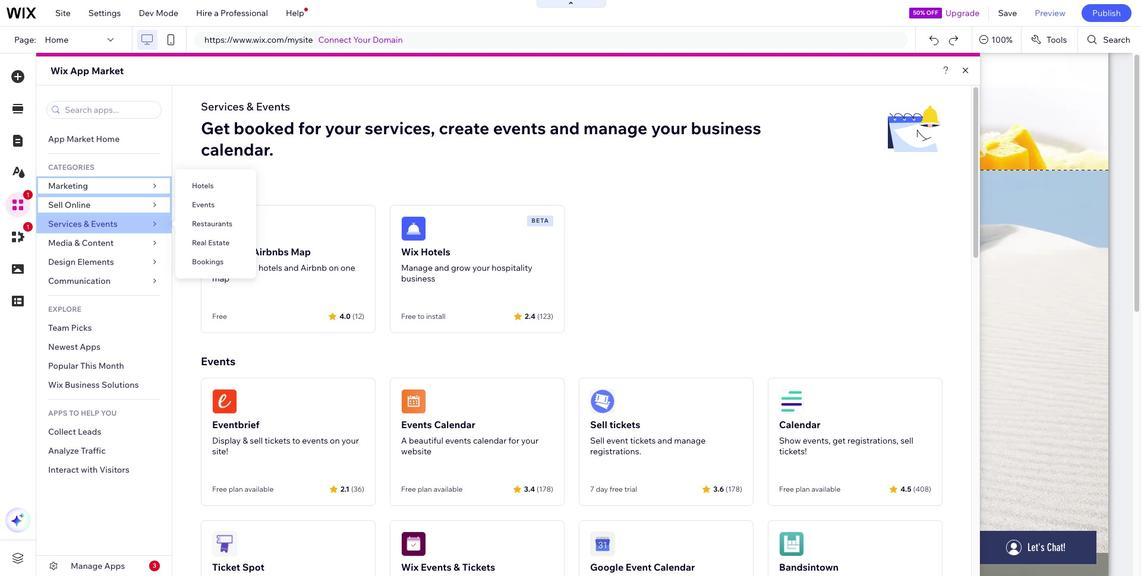 Task type: vqa. For each thing, say whether or not it's contained in the screenshot.
the right Vector
no



Task type: describe. For each thing, give the bounding box(es) containing it.
calendar inside the events calendar a beautiful events calendar for your website
[[434, 419, 476, 431]]

connect
[[318, 34, 352, 45]]

eventbrief logo image
[[212, 390, 237, 415]]

manage apps
[[71, 561, 125, 572]]

create
[[439, 118, 490, 139]]

show
[[780, 436, 801, 447]]

professional
[[221, 8, 268, 18]]

0 horizontal spatial home
[[45, 34, 69, 45]]

help
[[286, 8, 304, 18]]

0 vertical spatial market
[[92, 65, 124, 77]]

free
[[610, 485, 623, 494]]

2 1 button from the top
[[5, 222, 33, 250]]

analyze
[[48, 446, 79, 457]]

free plan available for show
[[780, 485, 841, 494]]

business inside wix hotels manage and grow your hospitality business
[[401, 274, 436, 284]]

install
[[426, 312, 446, 321]]

(12)
[[353, 312, 365, 321]]

events inside services & events get booked for your services, create events and manage your business calendar.
[[493, 118, 546, 139]]

dev mode
[[139, 8, 178, 18]]

event
[[607, 436, 629, 447]]

to
[[69, 409, 79, 418]]

get
[[833, 436, 846, 447]]

design elements
[[48, 257, 114, 268]]

plan for display
[[229, 485, 243, 494]]

tools button
[[1022, 27, 1078, 53]]

free for eventbrief
[[212, 485, 227, 494]]

apps to help you
[[48, 409, 117, 418]]

4.5
[[901, 485, 912, 494]]

show
[[236, 263, 257, 274]]

hotels & airbnbs map logo image
[[212, 216, 237, 241]]

2.1 (36)
[[341, 485, 365, 494]]

restaurants link
[[175, 215, 256, 234]]

your inside wix hotels manage and grow your hospitality business
[[473, 263, 490, 274]]

marketing
[[48, 181, 88, 191]]

wix events & tickets
[[401, 562, 496, 574]]

to inside eventbrief display & sell tickets to events on your site!
[[292, 436, 300, 447]]

events,
[[803, 436, 831, 447]]

sell online
[[48, 200, 91, 211]]

airbnbs
[[253, 246, 289, 258]]

tickets
[[462, 562, 496, 574]]

100%
[[992, 34, 1013, 45]]

newest apps link
[[36, 338, 172, 357]]

on inside hotels & airbnbs map easily show hotels and airbnb on one map
[[329, 263, 339, 274]]

ticket spot logo image
[[212, 532, 237, 557]]

events down wix events & tickets logo
[[421, 562, 452, 574]]

eventbrief display & sell tickets to events on your site!
[[212, 419, 359, 457]]

mode
[[156, 8, 178, 18]]

google event calendar logo image
[[591, 532, 616, 557]]

real
[[192, 238, 207, 247]]

month
[[98, 361, 124, 372]]

hotels inside wix hotels manage and grow your hospitality business
[[421, 246, 451, 258]]

100% button
[[973, 27, 1022, 53]]

tickets up "event"
[[610, 419, 641, 431]]

dev
[[139, 8, 154, 18]]

1 horizontal spatial calendar
[[654, 562, 695, 574]]

registrations.
[[591, 447, 642, 457]]

1 vertical spatial manage
[[71, 561, 103, 572]]

sell inside eventbrief display & sell tickets to events on your site!
[[250, 436, 263, 447]]

trial
[[625, 485, 638, 494]]

(408)
[[914, 485, 932, 494]]

google event calendar
[[591, 562, 695, 574]]

picks
[[71, 323, 92, 334]]

available for calendar
[[434, 485, 463, 494]]

bandsintown logo image
[[780, 532, 805, 557]]

save
[[999, 8, 1018, 18]]

real estate
[[192, 238, 230, 247]]

calendar inside 'calendar show events, get registrations, sell tickets!'
[[780, 419, 821, 431]]

sell inside 'calendar show events, get registrations, sell tickets!'
[[901, 436, 914, 447]]

real estate link
[[175, 234, 256, 253]]

collect
[[48, 427, 76, 438]]

hotels inside hotels & airbnbs map easily show hotels and airbnb on one map
[[212, 246, 242, 258]]

get
[[201, 118, 230, 139]]

grow
[[451, 263, 471, 274]]

interact with visitors
[[48, 465, 130, 476]]

2 1 from the top
[[26, 224, 30, 231]]

events inside the events calendar a beautiful events calendar for your website
[[446, 436, 471, 447]]

events inside eventbrief display & sell tickets to events on your site!
[[302, 436, 328, 447]]

free plan available for calendar
[[401, 485, 463, 494]]

events inside services & events get booked for your services, create events and manage your business calendar.
[[256, 100, 290, 114]]

3.6
[[714, 485, 724, 494]]

free to install
[[401, 312, 446, 321]]

bookings link
[[175, 253, 256, 272]]

visitors
[[100, 465, 130, 476]]

beautiful
[[409, 436, 444, 447]]

7 day free trial
[[591, 485, 638, 494]]

site
[[55, 8, 71, 18]]

3.6 (178)
[[714, 485, 743, 494]]

hospitality
[[492, 263, 533, 274]]

3
[[153, 563, 156, 570]]

publish button
[[1082, 4, 1132, 22]]

one
[[341, 263, 356, 274]]

wix events & tickets logo image
[[401, 532, 426, 557]]

free down map
[[212, 312, 227, 321]]

interact with visitors link
[[36, 461, 172, 480]]

wix hotels manage and grow your hospitality business
[[401, 246, 533, 284]]

sell online link
[[36, 196, 172, 215]]

tickets for eventbrief
[[265, 436, 291, 447]]

and inside hotels & airbnbs map easily show hotels and airbnb on one map
[[284, 263, 299, 274]]

wix for wix app market
[[51, 65, 68, 77]]

manage inside sell tickets sell event tickets and manage registrations.
[[675, 436, 706, 447]]

50%
[[914, 9, 926, 17]]

events calendar logo image
[[401, 390, 426, 415]]

site!
[[212, 447, 228, 457]]

hotels & airbnbs map easily show hotels and airbnb on one map
[[212, 246, 356, 284]]

1 vertical spatial market
[[67, 134, 94, 145]]

analyze traffic link
[[36, 442, 172, 461]]

sell for tickets
[[591, 419, 608, 431]]

sell for online
[[48, 200, 63, 211]]

hotels
[[259, 263, 282, 274]]

tickets!
[[780, 447, 807, 457]]

4.5 (408)
[[901, 485, 932, 494]]

communication
[[48, 276, 113, 287]]

app inside app market home link
[[48, 134, 65, 145]]

plan for show
[[796, 485, 810, 494]]

0 vertical spatial app
[[70, 65, 89, 77]]

spot
[[243, 562, 265, 574]]

map
[[291, 246, 311, 258]]

1 vertical spatial home
[[96, 134, 120, 145]]

content
[[82, 238, 114, 249]]

team picks link
[[36, 319, 172, 338]]

services for services & events get booked for your services, create events and manage your business calendar.
[[201, 100, 244, 114]]



Task type: locate. For each thing, give the bounding box(es) containing it.
app up categories
[[48, 134, 65, 145]]

calendar right 'event'
[[654, 562, 695, 574]]

sell right registrations,
[[901, 436, 914, 447]]

0 horizontal spatial manage
[[584, 118, 648, 139]]

events up booked
[[256, 100, 290, 114]]

ticket
[[212, 562, 240, 574]]

apps for newest apps
[[80, 342, 101, 353]]

manage inside wix hotels manage and grow your hospitality business
[[401, 263, 433, 274]]

wix for wix business solutions
[[48, 380, 63, 391]]

1 vertical spatial services
[[48, 219, 82, 230]]

3 plan from the left
[[796, 485, 810, 494]]

1 horizontal spatial for
[[509, 436, 520, 447]]

1 horizontal spatial apps
[[104, 561, 125, 572]]

wix down site
[[51, 65, 68, 77]]

0 horizontal spatial available
[[245, 485, 274, 494]]

1 button left media
[[5, 222, 33, 250]]

on inside eventbrief display & sell tickets to events on your site!
[[330, 436, 340, 447]]

your
[[354, 34, 371, 45]]

available down events,
[[812, 485, 841, 494]]

calendar up the 'beautiful'
[[434, 419, 476, 431]]

team
[[48, 323, 69, 334]]

0 vertical spatial services
[[201, 100, 244, 114]]

traffic
[[81, 446, 106, 457]]

you
[[101, 409, 117, 418]]

newest apps
[[48, 342, 101, 353]]

design
[[48, 257, 76, 268]]

communication link
[[36, 272, 172, 291]]

calendar
[[473, 436, 507, 447]]

1 horizontal spatial plan
[[418, 485, 432, 494]]

1 horizontal spatial (178)
[[726, 485, 743, 494]]

events
[[256, 100, 290, 114], [192, 200, 215, 209], [91, 219, 118, 230], [201, 355, 236, 369], [401, 419, 432, 431], [421, 562, 452, 574]]

elements
[[77, 257, 114, 268]]

your inside the events calendar a beautiful events calendar for your website
[[522, 436, 539, 447]]

services up get
[[201, 100, 244, 114]]

& for media & content
[[74, 238, 80, 249]]

services,
[[365, 118, 435, 139]]

0 vertical spatial apps
[[80, 342, 101, 353]]

free down site!
[[212, 485, 227, 494]]

free for calendar
[[780, 485, 795, 494]]

1 horizontal spatial manage
[[401, 263, 433, 274]]

& for hotels & airbnbs map easily show hotels and airbnb on one map
[[244, 246, 250, 258]]

manage
[[584, 118, 648, 139], [675, 436, 706, 447]]

collect leads
[[48, 427, 101, 438]]

4.0
[[340, 312, 351, 321]]

& up media & content
[[84, 219, 89, 230]]

0 horizontal spatial sell
[[250, 436, 263, 447]]

plan down tickets!
[[796, 485, 810, 494]]

Search apps... field
[[61, 102, 158, 118]]

1 vertical spatial apps
[[104, 561, 125, 572]]

for right booked
[[298, 118, 322, 139]]

& inside services & events get booked for your services, create events and manage your business calendar.
[[247, 100, 254, 114]]

1 sell from the left
[[250, 436, 263, 447]]

hotels inside "link"
[[192, 181, 214, 190]]

apps
[[80, 342, 101, 353], [104, 561, 125, 572]]

for right calendar at the bottom left of the page
[[509, 436, 520, 447]]

solutions
[[102, 380, 139, 391]]

1 horizontal spatial services
[[201, 100, 244, 114]]

0 vertical spatial manage
[[584, 118, 648, 139]]

1 button left sell online at the left
[[5, 190, 33, 218]]

sell tickets logo image
[[591, 390, 616, 415]]

sell down eventbrief
[[250, 436, 263, 447]]

2.4
[[525, 312, 536, 321]]

preview
[[1036, 8, 1066, 18]]

bandsintown
[[780, 562, 839, 574]]

tickets for sell
[[630, 436, 656, 447]]

1 vertical spatial to
[[292, 436, 300, 447]]

free plan available down site!
[[212, 485, 274, 494]]

1 available from the left
[[245, 485, 274, 494]]

home down search apps... field in the top left of the page
[[96, 134, 120, 145]]

(178) right 3.6
[[726, 485, 743, 494]]

available down eventbrief display & sell tickets to events on your site!
[[245, 485, 274, 494]]

website
[[401, 447, 432, 457]]

sell left "event"
[[591, 436, 605, 447]]

& up booked
[[247, 100, 254, 114]]

events down sell online link
[[91, 219, 118, 230]]

1 left the services & events
[[26, 224, 30, 231]]

hotels down wix hotels logo
[[421, 246, 451, 258]]

with
[[81, 465, 98, 476]]

wix hotels logo image
[[401, 216, 426, 241]]

sell tickets sell event tickets and manage registrations.
[[591, 419, 706, 457]]

services for services & events
[[48, 219, 82, 230]]

2 horizontal spatial available
[[812, 485, 841, 494]]

day
[[596, 485, 608, 494]]

free plan available for display
[[212, 485, 274, 494]]

0 vertical spatial business
[[691, 118, 762, 139]]

wix for wix events & tickets
[[401, 562, 419, 574]]

0 vertical spatial sell
[[48, 200, 63, 211]]

free plan available down tickets!
[[780, 485, 841, 494]]

explore
[[48, 305, 81, 314]]

free
[[212, 312, 227, 321], [401, 312, 416, 321], [212, 485, 227, 494], [401, 485, 416, 494], [780, 485, 795, 494]]

3 available from the left
[[812, 485, 841, 494]]

2 available from the left
[[434, 485, 463, 494]]

wix business solutions
[[48, 380, 139, 391]]

events inside the events calendar a beautiful events calendar for your website
[[401, 419, 432, 431]]

apps up the this
[[80, 342, 101, 353]]

display
[[212, 436, 241, 447]]

and
[[550, 118, 580, 139], [284, 263, 299, 274], [435, 263, 449, 274], [658, 436, 673, 447]]

manage
[[401, 263, 433, 274], [71, 561, 103, 572]]

1 1 from the top
[[26, 191, 30, 199]]

(178) right '3.4'
[[537, 485, 554, 494]]

1 vertical spatial on
[[330, 436, 340, 447]]

1 1 button from the top
[[5, 190, 33, 218]]

free down website
[[401, 485, 416, 494]]

2 horizontal spatial free plan available
[[780, 485, 841, 494]]

0 vertical spatial manage
[[401, 263, 433, 274]]

2 horizontal spatial events
[[493, 118, 546, 139]]

1 (178) from the left
[[537, 485, 554, 494]]

apps left 3
[[104, 561, 125, 572]]

1 vertical spatial sell
[[591, 419, 608, 431]]

2 (178) from the left
[[726, 485, 743, 494]]

collect leads link
[[36, 423, 172, 442]]

0 horizontal spatial free plan available
[[212, 485, 274, 494]]

1 horizontal spatial manage
[[675, 436, 706, 447]]

4.0 (12)
[[340, 312, 365, 321]]

0 horizontal spatial app
[[48, 134, 65, 145]]

market
[[92, 65, 124, 77], [67, 134, 94, 145]]

wix
[[51, 65, 68, 77], [401, 246, 419, 258], [48, 380, 63, 391], [401, 562, 419, 574]]

1 horizontal spatial app
[[70, 65, 89, 77]]

calendar show events, get registrations, sell tickets!
[[780, 419, 914, 457]]

1 plan from the left
[[229, 485, 243, 494]]

free for events
[[401, 485, 416, 494]]

1 free plan available from the left
[[212, 485, 274, 494]]

business inside services & events get booked for your services, create events and manage your business calendar.
[[691, 118, 762, 139]]

0 horizontal spatial services
[[48, 219, 82, 230]]

tickets
[[610, 419, 641, 431], [265, 436, 291, 447], [630, 436, 656, 447]]

1 vertical spatial manage
[[675, 436, 706, 447]]

off
[[927, 9, 939, 17]]

calendar logo image
[[780, 390, 805, 415]]

app up search apps... field in the top left of the page
[[70, 65, 89, 77]]

hire a professional
[[196, 8, 268, 18]]

1 horizontal spatial business
[[691, 118, 762, 139]]

manage inside services & events get booked for your services, create events and manage your business calendar.
[[584, 118, 648, 139]]

1 vertical spatial 1
[[26, 224, 30, 231]]

events up the 'beautiful'
[[401, 419, 432, 431]]

& left tickets on the left bottom
[[454, 562, 460, 574]]

available down the 'beautiful'
[[434, 485, 463, 494]]

& down eventbrief
[[243, 436, 248, 447]]

services & events
[[48, 219, 118, 230]]

free down tickets!
[[780, 485, 795, 494]]

preview button
[[1027, 0, 1075, 26]]

0 vertical spatial to
[[418, 312, 425, 321]]

hotels up restaurants link
[[201, 182, 234, 196]]

free plan available down website
[[401, 485, 463, 494]]

search
[[1104, 34, 1131, 45]]

plan down display
[[229, 485, 243, 494]]

available for display
[[245, 485, 274, 494]]

0 horizontal spatial (178)
[[537, 485, 554, 494]]

your inside eventbrief display & sell tickets to events on your site!
[[342, 436, 359, 447]]

search button
[[1079, 27, 1142, 53]]

0 horizontal spatial manage
[[71, 561, 103, 572]]

this
[[80, 361, 97, 372]]

1 horizontal spatial events
[[446, 436, 471, 447]]

events up eventbrief logo
[[201, 355, 236, 369]]

wix down wix events & tickets logo
[[401, 562, 419, 574]]

wix down popular
[[48, 380, 63, 391]]

tickets inside eventbrief display & sell tickets to events on your site!
[[265, 436, 291, 447]]

events up restaurants
[[192, 200, 215, 209]]

2.4 (123)
[[525, 312, 554, 321]]

media
[[48, 238, 73, 249]]

popular
[[48, 361, 78, 372]]

calendar
[[434, 419, 476, 431], [780, 419, 821, 431], [654, 562, 695, 574]]

0 vertical spatial on
[[329, 263, 339, 274]]

services & events link
[[36, 215, 172, 234]]

home down site
[[45, 34, 69, 45]]

apps for manage apps
[[104, 561, 125, 572]]

0 vertical spatial home
[[45, 34, 69, 45]]

wix for wix hotels manage and grow your hospitality business
[[401, 246, 419, 258]]

a
[[214, 8, 219, 18]]

hotels up events link
[[192, 181, 214, 190]]

business
[[65, 380, 100, 391]]

0 vertical spatial for
[[298, 118, 322, 139]]

3.4 (178)
[[524, 485, 554, 494]]

0 horizontal spatial business
[[401, 274, 436, 284]]

upgrade
[[946, 8, 980, 18]]

events
[[493, 118, 546, 139], [302, 436, 328, 447], [446, 436, 471, 447]]

& for services & events get booked for your services, create events and manage your business calendar.
[[247, 100, 254, 114]]

2 horizontal spatial calendar
[[780, 419, 821, 431]]

0 horizontal spatial apps
[[80, 342, 101, 353]]

media & content link
[[36, 234, 172, 253]]

& right media
[[74, 238, 80, 249]]

available for show
[[812, 485, 841, 494]]

newest
[[48, 342, 78, 353]]

market up search apps... field in the top left of the page
[[92, 65, 124, 77]]

1 vertical spatial 1 button
[[5, 222, 33, 250]]

wix down wix hotels logo
[[401, 246, 419, 258]]

services inside services & events get booked for your services, create events and manage your business calendar.
[[201, 100, 244, 114]]

0 horizontal spatial plan
[[229, 485, 243, 494]]

& for services & events
[[84, 219, 89, 230]]

free left install
[[401, 312, 416, 321]]

and inside wix hotels manage and grow your hospitality business
[[435, 263, 449, 274]]

0 vertical spatial 1 button
[[5, 190, 33, 218]]

and inside sell tickets sell event tickets and manage registrations.
[[658, 436, 673, 447]]

1 vertical spatial app
[[48, 134, 65, 145]]

1 horizontal spatial available
[[434, 485, 463, 494]]

2 horizontal spatial plan
[[796, 485, 810, 494]]

1 vertical spatial business
[[401, 274, 436, 284]]

services down sell online at the left
[[48, 219, 82, 230]]

easily
[[212, 263, 235, 274]]

events link
[[175, 196, 256, 215]]

plan down website
[[418, 485, 432, 494]]

1 vertical spatial for
[[509, 436, 520, 447]]

1 left marketing
[[26, 191, 30, 199]]

categories
[[48, 163, 95, 172]]

available
[[245, 485, 274, 494], [434, 485, 463, 494], [812, 485, 841, 494]]

help
[[81, 409, 99, 418]]

calendar up show
[[780, 419, 821, 431]]

1 horizontal spatial to
[[418, 312, 425, 321]]

(178) for calendar
[[537, 485, 554, 494]]

for inside the events calendar a beautiful events calendar for your website
[[509, 436, 520, 447]]

eventbrief
[[212, 419, 260, 431]]

tickets right "event"
[[630, 436, 656, 447]]

50% off
[[914, 9, 939, 17]]

0 horizontal spatial for
[[298, 118, 322, 139]]

popular this month
[[48, 361, 124, 372]]

0 horizontal spatial calendar
[[434, 419, 476, 431]]

& up show
[[244, 246, 250, 258]]

sell left online on the top
[[48, 200, 63, 211]]

& inside hotels & airbnbs map easily show hotels and airbnb on one map
[[244, 246, 250, 258]]

& inside eventbrief display & sell tickets to events on your site!
[[243, 436, 248, 447]]

market up categories
[[67, 134, 94, 145]]

hotels up easily
[[212, 246, 242, 258]]

tickets right display
[[265, 436, 291, 447]]

2 vertical spatial sell
[[591, 436, 605, 447]]

0 horizontal spatial events
[[302, 436, 328, 447]]

1 horizontal spatial free plan available
[[401, 485, 463, 494]]

0 horizontal spatial to
[[292, 436, 300, 447]]

3 free plan available from the left
[[780, 485, 841, 494]]

google
[[591, 562, 624, 574]]

2 plan from the left
[[418, 485, 432, 494]]

business
[[691, 118, 762, 139], [401, 274, 436, 284]]

1 horizontal spatial sell
[[901, 436, 914, 447]]

wix inside wix hotels manage and grow your hospitality business
[[401, 246, 419, 258]]

(36)
[[351, 485, 365, 494]]

1 horizontal spatial home
[[96, 134, 120, 145]]

a
[[401, 436, 407, 447]]

on
[[329, 263, 339, 274], [330, 436, 340, 447]]

wix inside "link"
[[48, 380, 63, 391]]

registrations,
[[848, 436, 899, 447]]

2 free plan available from the left
[[401, 485, 463, 494]]

ticket spot
[[212, 562, 265, 574]]

for inside services & events get booked for your services, create events and manage your business calendar.
[[298, 118, 322, 139]]

and inside services & events get booked for your services, create events and manage your business calendar.
[[550, 118, 580, 139]]

plan for calendar
[[418, 485, 432, 494]]

design elements link
[[36, 253, 172, 272]]

sell down sell tickets logo
[[591, 419, 608, 431]]

airbnb
[[301, 263, 327, 274]]

0 vertical spatial 1
[[26, 191, 30, 199]]

app market home
[[48, 134, 120, 145]]

2 sell from the left
[[901, 436, 914, 447]]

https://www.wix.com/mysite connect your domain
[[205, 34, 403, 45]]

(178) for tickets
[[726, 485, 743, 494]]



